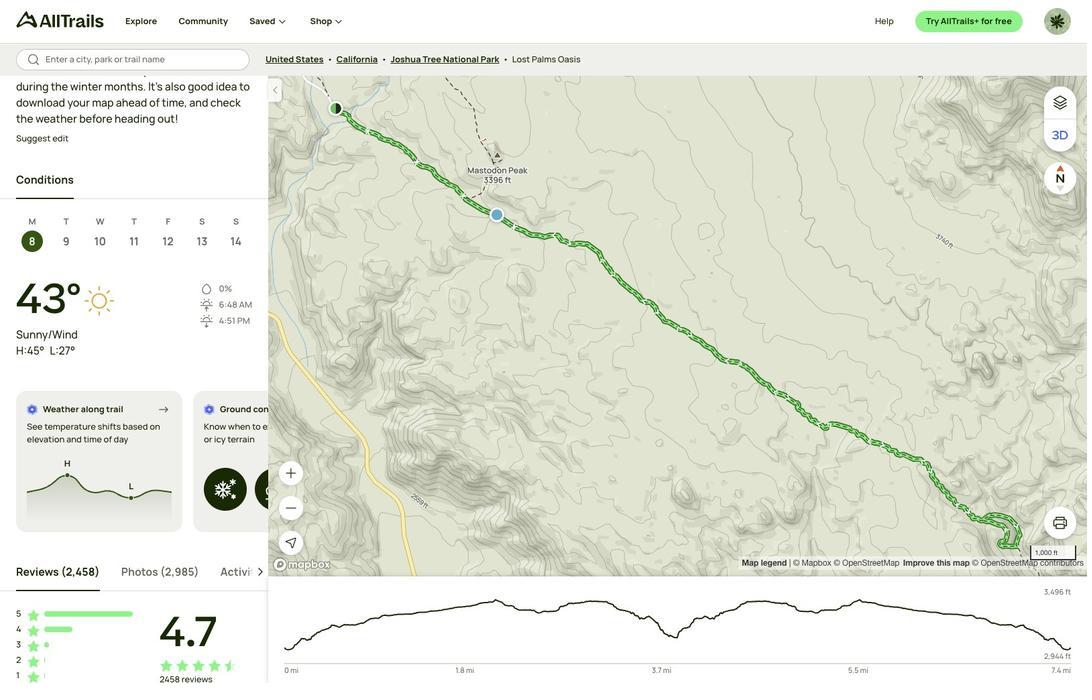 Task type: locate. For each thing, give the bounding box(es) containing it.
2 s from the left
[[233, 215, 239, 227]]

or
[[204, 433, 212, 446]]

along
[[81, 403, 105, 415]]

27°
[[59, 343, 75, 358]]

california
[[337, 53, 378, 65]]

trail
[[106, 403, 123, 415]]

0 horizontal spatial openstreetmap
[[843, 559, 900, 568]]

• left joshua
[[381, 53, 387, 65]]

for
[[982, 15, 994, 27]]

0 horizontal spatial :
[[24, 343, 27, 358]]

community link
[[179, 0, 228, 43]]

activities
[[221, 565, 271, 579]]

map legend | © mapbox © openstreetmap improve this map © openstreetmap contributors
[[742, 558, 1084, 568]]

5
[[16, 608, 21, 620]]

reviews (2,458)
[[16, 565, 100, 579]]

map region
[[268, 76, 1088, 684]]

list
[[742, 557, 1084, 570]]

2 horizontal spatial ©
[[973, 559, 979, 568]]

conditions
[[16, 172, 74, 187]]

conditions
[[253, 403, 298, 415]]

s up the 13
[[199, 215, 205, 227]]

t
[[64, 215, 69, 227], [132, 215, 137, 227]]

©
[[794, 559, 800, 568], [834, 559, 841, 568], [973, 559, 979, 568]]

weather along trail
[[43, 403, 123, 415]]

1 horizontal spatial t
[[132, 215, 137, 227]]

© right map
[[973, 559, 979, 568]]

t inside t 9
[[64, 215, 69, 227]]

s for 14
[[233, 215, 239, 227]]

1 horizontal spatial ©
[[834, 559, 841, 568]]

0 horizontal spatial •
[[327, 53, 333, 65]]

2 horizontal spatial •
[[503, 53, 509, 65]]

lost
[[512, 53, 530, 65]]

explore link
[[125, 0, 157, 43]]

next image
[[228, 456, 244, 472]]

None search field
[[16, 49, 250, 70]]

day
[[114, 433, 128, 446]]

see temperature shifts based on elevation and time of day
[[27, 420, 160, 446]]

t up 11
[[132, 215, 137, 227]]

this
[[937, 558, 951, 568]]

conditions button
[[16, 161, 74, 199]]

oasis
[[558, 53, 581, 65]]

photos
[[121, 565, 158, 579]]

map
[[742, 558, 759, 568]]

3 • from the left
[[503, 53, 509, 65]]

legend
[[761, 558, 787, 568]]

© mapbox link
[[794, 559, 832, 568]]

suggest edit
[[16, 132, 69, 144]]

1 horizontal spatial openstreetmap
[[981, 559, 1039, 568]]

4
[[16, 623, 21, 635]]

1 horizontal spatial :
[[55, 343, 59, 358]]

0 horizontal spatial s
[[199, 215, 205, 227]]

openstreetmap
[[843, 559, 900, 568], [981, 559, 1039, 568]]

3
[[16, 638, 21, 651]]

12
[[163, 234, 174, 249]]

know
[[204, 420, 226, 432]]

photos (2,985)
[[121, 565, 199, 579]]

t up 9
[[64, 215, 69, 227]]

to
[[252, 420, 261, 432]]

california link
[[337, 53, 378, 65]]

help link
[[876, 15, 894, 28]]

• right states
[[327, 53, 333, 65]]

when
[[228, 420, 251, 432]]

map options image
[[1053, 95, 1069, 111]]

2 openstreetmap from the left
[[981, 559, 1039, 568]]

activities (2,813) button
[[221, 554, 310, 591]]

united states • california • joshua tree national park • lost palms oasis
[[266, 53, 581, 65]]

alltrails image
[[16, 11, 104, 28]]

kendall image
[[1045, 8, 1072, 35]]

map
[[953, 558, 970, 568]]

suggest
[[16, 132, 51, 144]]

© right |
[[794, 559, 800, 568]]

1 • from the left
[[327, 53, 333, 65]]

s for 13
[[199, 215, 205, 227]]

ground
[[220, 403, 251, 415]]

temperature
[[44, 420, 96, 432]]

openstreetmap left improve
[[843, 559, 900, 568]]

43°
[[16, 270, 81, 330]]

8
[[29, 234, 35, 249]]

dialog
[[0, 0, 1088, 684]]

1 t from the left
[[64, 215, 69, 227]]

openstreetmap down 1,000
[[981, 559, 1039, 568]]

11
[[129, 234, 139, 249]]

tab list containing reviews (2,458)
[[16, 554, 310, 591]]

0%
[[219, 282, 232, 294]]

:
[[24, 343, 27, 358], [55, 343, 59, 358]]

1 horizontal spatial •
[[381, 53, 387, 65]]

6:48 am
[[219, 298, 252, 310]]

0 horizontal spatial t
[[64, 215, 69, 227]]

0 horizontal spatial ©
[[794, 559, 800, 568]]

try alltrails+ for free link
[[916, 11, 1023, 32]]

1,000 ft
[[1035, 549, 1058, 557]]

t for t
[[132, 215, 137, 227]]

mapbox
[[802, 559, 832, 568]]

(2,458)
[[61, 565, 100, 579]]

1 openstreetmap from the left
[[843, 559, 900, 568]]

1 s from the left
[[199, 215, 205, 227]]

l
[[50, 343, 55, 358]]

improve this map link
[[904, 558, 970, 568]]

free
[[995, 15, 1012, 27]]

tab list
[[16, 554, 310, 591]]

and
[[66, 433, 82, 446]]

© right mapbox
[[834, 559, 841, 568]]

2 t from the left
[[132, 215, 137, 227]]

• left lost
[[503, 53, 509, 65]]

4:51
[[219, 315, 236, 327]]

m
[[28, 215, 36, 227]]

s up 14
[[233, 215, 239, 227]]

ft
[[1054, 549, 1058, 557]]

print map image
[[1053, 515, 1069, 531]]

sunny/wind h : 45° l : 27°
[[16, 327, 78, 358]]

help
[[876, 15, 894, 27]]

region
[[268, 577, 1088, 684]]

1 horizontal spatial s
[[233, 215, 239, 227]]



Task type: describe. For each thing, give the bounding box(es) containing it.
reviews
[[16, 565, 59, 579]]

on
[[150, 420, 160, 432]]

palms
[[532, 53, 557, 65]]

1 © from the left
[[794, 559, 800, 568]]

3 © from the left
[[973, 559, 979, 568]]

shifts
[[98, 420, 121, 432]]

based
[[123, 420, 148, 432]]

45°
[[27, 343, 44, 358]]

improve
[[904, 558, 935, 568]]

enable 3d map image
[[1053, 127, 1069, 144]]

elevation
[[27, 433, 65, 446]]

explore
[[125, 15, 157, 27]]

activities (2,813)
[[221, 565, 310, 579]]

know when to expect wet, snowy, or icy terrain
[[204, 420, 341, 446]]

shop link
[[310, 0, 346, 43]]

4.7
[[160, 604, 217, 663]]

14
[[231, 234, 242, 249]]

1 : from the left
[[24, 343, 27, 358]]

2
[[16, 654, 21, 666]]

9
[[63, 234, 70, 249]]

zoom map in image
[[284, 467, 298, 480]]

list containing map legend
[[742, 557, 1084, 570]]

time
[[83, 433, 102, 446]]

of
[[104, 433, 112, 446]]

photos (2,985) button
[[121, 554, 199, 591]]

alltrails+
[[941, 15, 980, 27]]

snowy,
[[312, 420, 341, 432]]

edit
[[52, 132, 69, 144]]

try
[[926, 15, 939, 27]]

map legend link
[[742, 558, 789, 568]]

saved
[[250, 15, 275, 27]]

2 • from the left
[[381, 53, 387, 65]]

reviews (2,458) button
[[16, 554, 100, 591]]

icy
[[214, 433, 226, 446]]

states
[[296, 53, 324, 65]]

saved button
[[250, 0, 310, 43]]

reset north and pitch image
[[1047, 165, 1074, 192]]

t for t 9
[[64, 215, 69, 227]]

4:51 pm
[[219, 315, 250, 327]]

terrain
[[228, 433, 255, 446]]

national
[[443, 53, 479, 65]]

2 © from the left
[[834, 559, 841, 568]]

(2,813)
[[273, 565, 310, 579]]

tree
[[423, 53, 442, 65]]

w
[[96, 215, 104, 227]]

saved link
[[250, 0, 289, 43]]

(2,985)
[[160, 565, 199, 579]]

contributors
[[1041, 559, 1084, 568]]

© openstreetmap link
[[834, 559, 900, 568]]

wet,
[[293, 420, 311, 432]]

13
[[197, 234, 208, 249]]

weather
[[43, 403, 79, 415]]

joshua tree national park link
[[391, 53, 500, 65]]

sunny/wind
[[16, 327, 78, 342]]

close this dialog image
[[1051, 627, 1065, 640]]

|
[[789, 559, 791, 568]]

current location image
[[284, 537, 298, 550]]

10
[[94, 234, 106, 249]]

united
[[266, 53, 294, 65]]

zoom map out image
[[284, 502, 298, 515]]

am
[[239, 298, 252, 310]]

see
[[27, 420, 43, 432]]

ground conditions
[[220, 403, 298, 415]]

1,000
[[1035, 549, 1052, 557]]

h
[[16, 343, 24, 358]]

community
[[179, 15, 228, 27]]

Enter a city, park or trail name field
[[46, 53, 239, 66]]

f
[[166, 215, 170, 227]]

6:48
[[219, 298, 238, 310]]

2 : from the left
[[55, 343, 59, 358]]

park
[[481, 53, 500, 65]]

1
[[16, 669, 20, 681]]

joshua
[[391, 53, 421, 65]]

pm
[[237, 315, 250, 327]]

united states link
[[266, 53, 324, 65]]



Task type: vqa. For each thing, say whether or not it's contained in the screenshot.
"Historic Site"
no



